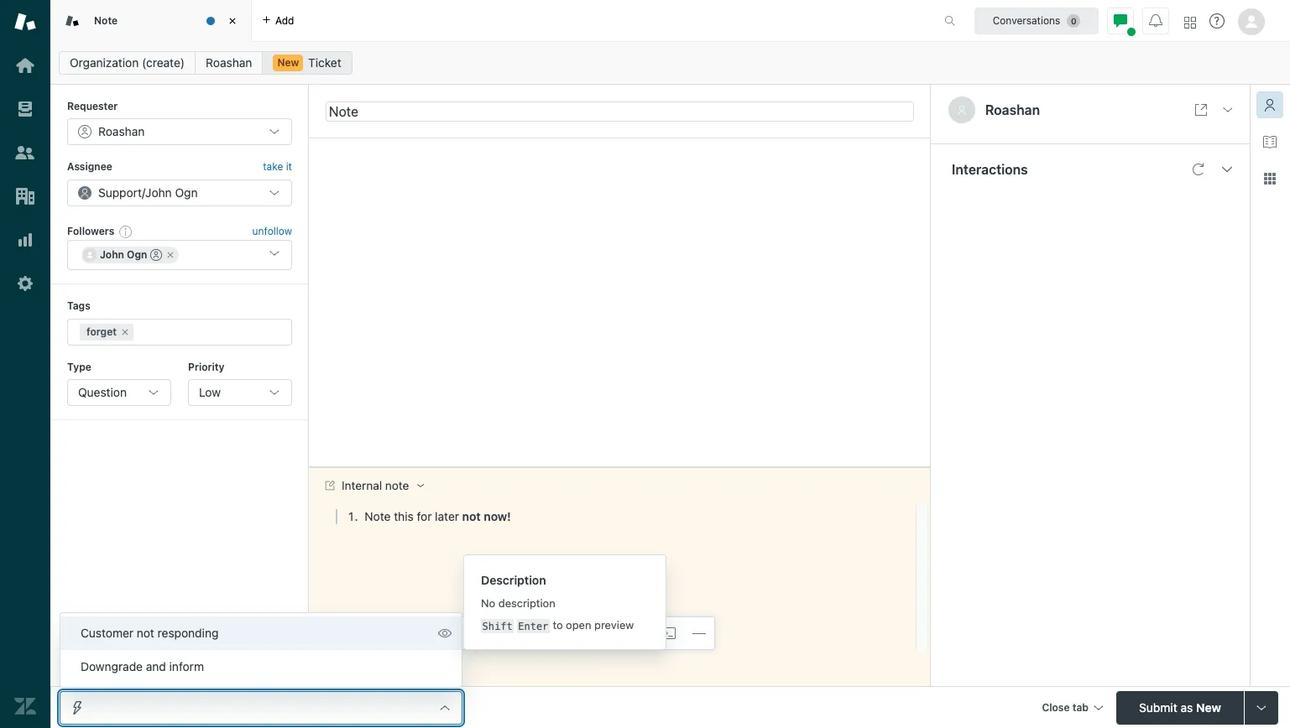 Task type: locate. For each thing, give the bounding box(es) containing it.
1 horizontal spatial note
[[365, 510, 391, 524]]

not
[[462, 510, 481, 524], [137, 626, 154, 641]]

roashan down close image
[[206, 55, 252, 70]]

close image
[[224, 13, 241, 29]]

new right as
[[1197, 701, 1222, 715]]

as
[[1181, 701, 1193, 715]]

Internal note composer text field
[[317, 504, 911, 539]]

1 horizontal spatial new
[[1197, 701, 1222, 715]]

code span (ctrl shift 5) image
[[632, 627, 646, 641]]

note
[[94, 14, 118, 27], [365, 510, 391, 524]]

ogn inside "assignee" element
[[175, 185, 198, 200]]

not up downgrade and inform
[[137, 626, 154, 641]]

forget
[[86, 325, 117, 338]]

0 vertical spatial not
[[462, 510, 481, 524]]

it
[[286, 161, 292, 173]]

unfollow
[[252, 225, 292, 238]]

note tab
[[50, 0, 252, 42]]

0 vertical spatial ogn
[[175, 185, 198, 200]]

user is an agent image
[[151, 250, 162, 261]]

followers
[[67, 225, 114, 237]]

0 horizontal spatial ogn
[[127, 249, 147, 261]]

0 horizontal spatial not
[[137, 626, 154, 641]]

downgrade and inform element
[[81, 659, 204, 676]]

views image
[[14, 98, 36, 120]]

description
[[481, 574, 546, 588]]

customer not responding option
[[60, 617, 462, 651]]

later
[[435, 510, 459, 524]]

roashan link
[[195, 51, 263, 75]]

responding
[[158, 626, 219, 641]]

get help image
[[1210, 13, 1225, 29]]

note up organization at the left
[[94, 14, 118, 27]]

remove image
[[120, 327, 130, 337]]

1 horizontal spatial ogn
[[175, 185, 198, 200]]

None field
[[91, 701, 432, 716]]

0 vertical spatial john
[[145, 185, 172, 200]]

0 horizontal spatial roashan
[[98, 125, 145, 139]]

inform
[[169, 660, 204, 674]]

decrease indent (cmd [) image
[[541, 627, 554, 641]]

0 vertical spatial note
[[94, 14, 118, 27]]

open
[[566, 619, 592, 632]]

close
[[1042, 702, 1070, 714]]

to
[[553, 619, 563, 632]]

note for note
[[94, 14, 118, 27]]

requester element
[[67, 119, 292, 146]]

0 horizontal spatial note
[[94, 14, 118, 27]]

shift enter to open preview
[[482, 619, 634, 632]]

shift
[[482, 621, 513, 632]]

new
[[277, 56, 299, 69], [1197, 701, 1222, 715]]

1 horizontal spatial roashan
[[206, 55, 252, 70]]

roashan right user image at the top
[[986, 102, 1040, 118]]

john right tarashultz49@gmail.com icon
[[100, 249, 124, 261]]

john right support
[[145, 185, 172, 200]]

not right later
[[462, 510, 481, 524]]

this
[[394, 510, 414, 524]]

close tab
[[1042, 702, 1089, 714]]

roashan inside requester element
[[98, 125, 145, 139]]

2 vertical spatial roashan
[[98, 125, 145, 139]]

note inside tab
[[94, 14, 118, 27]]

internal note
[[342, 479, 409, 493]]

0 horizontal spatial john
[[100, 249, 124, 261]]

new left the ticket
[[277, 56, 299, 69]]

john ogn
[[100, 249, 147, 261]]

and
[[146, 660, 166, 674]]

secondary element
[[50, 46, 1291, 80]]

roashan down requester
[[98, 125, 145, 139]]

john
[[145, 185, 172, 200], [100, 249, 124, 261]]

no description
[[481, 597, 556, 610]]

1 vertical spatial john
[[100, 249, 124, 261]]

take it button
[[263, 159, 292, 176]]

0 horizontal spatial new
[[277, 56, 299, 69]]

info on adding followers image
[[119, 225, 133, 238]]

new inside secondary element
[[277, 56, 299, 69]]

customer
[[81, 626, 134, 641]]

customer not responding element
[[81, 626, 219, 642]]

reporting image
[[14, 229, 36, 251]]

1 vertical spatial note
[[365, 510, 391, 524]]

1 vertical spatial ogn
[[127, 249, 147, 261]]

note inside text field
[[365, 510, 391, 524]]

increase indent (cmd ]) image
[[571, 627, 584, 641]]

notifications image
[[1150, 14, 1163, 27]]

1 horizontal spatial john
[[145, 185, 172, 200]]

tags
[[67, 300, 90, 313]]

ogn
[[175, 185, 198, 200], [127, 249, 147, 261]]

zendesk products image
[[1185, 16, 1197, 28]]

for
[[417, 510, 432, 524]]

user image
[[957, 105, 967, 115]]

no
[[481, 597, 496, 610]]

tarashultz49@gmail.com image
[[83, 249, 97, 262]]

ogn left user is an agent image
[[127, 249, 147, 261]]

requester
[[67, 100, 118, 113]]

1 horizontal spatial not
[[462, 510, 481, 524]]

view more details image
[[1195, 103, 1208, 117]]

tab
[[1073, 702, 1089, 714]]

1 vertical spatial not
[[137, 626, 154, 641]]

0 vertical spatial roashan
[[206, 55, 252, 70]]

admin image
[[14, 273, 36, 295]]

0 vertical spatial new
[[277, 56, 299, 69]]

followers element
[[67, 240, 292, 271]]

1 vertical spatial roashan
[[986, 102, 1040, 118]]

john inside option
[[100, 249, 124, 261]]

open image
[[1222, 103, 1235, 117]]

internal
[[342, 479, 382, 493]]

take
[[263, 161, 283, 173]]

organization
[[70, 55, 139, 70]]

(create)
[[142, 55, 185, 70]]

ogn right /
[[175, 185, 198, 200]]

support / john ogn
[[98, 185, 198, 200]]

roashan
[[206, 55, 252, 70], [986, 102, 1040, 118], [98, 125, 145, 139]]

2 horizontal spatial roashan
[[986, 102, 1040, 118]]

internal note button
[[310, 468, 438, 504]]

note left this
[[365, 510, 391, 524]]

assignee
[[67, 161, 112, 173]]



Task type: vqa. For each thing, say whether or not it's contained in the screenshot.
Interactions
yes



Task type: describe. For each thing, give the bounding box(es) containing it.
add
[[275, 14, 294, 26]]

preview
[[595, 619, 634, 632]]

add button
[[252, 0, 304, 41]]

unfollow button
[[252, 224, 292, 239]]

/
[[142, 185, 145, 200]]

bulleted list (cmd shift 8) image
[[480, 627, 494, 641]]

zendesk image
[[14, 696, 36, 718]]

apps image
[[1264, 172, 1277, 186]]

downgrade
[[81, 660, 143, 674]]

submit as new
[[1140, 701, 1222, 715]]

customer not responding
[[81, 626, 219, 641]]

ticket
[[308, 55, 341, 70]]

low
[[199, 385, 221, 400]]

code block (ctrl shift 6) image
[[663, 627, 676, 641]]

take it
[[263, 161, 292, 173]]

numbered list (cmd shift 7) image
[[511, 627, 524, 641]]

interactions
[[952, 162, 1028, 177]]

description
[[499, 597, 556, 610]]

conversations button
[[975, 7, 1099, 34]]

organizations image
[[14, 186, 36, 207]]

customer context image
[[1264, 98, 1277, 112]]

question button
[[67, 380, 171, 406]]

Subject field
[[326, 101, 914, 121]]

roashan inside secondary element
[[206, 55, 252, 70]]

get started image
[[14, 55, 36, 76]]

minimize composer image
[[613, 461, 627, 474]]

quote (cmd shift 9) image
[[602, 627, 616, 641]]

remove image
[[166, 250, 176, 260]]

user image
[[959, 106, 966, 115]]

note
[[385, 479, 409, 493]]

enter
[[518, 621, 549, 632]]

note for note this for later not now!
[[365, 510, 391, 524]]

conversations
[[993, 14, 1061, 26]]

horizontal rule (cmd shift l) image
[[693, 627, 706, 641]]

assignee element
[[67, 180, 292, 206]]

priority
[[188, 361, 225, 373]]

support
[[98, 185, 142, 200]]

not inside option
[[137, 626, 154, 641]]

now!
[[484, 510, 511, 524]]

question
[[78, 385, 127, 400]]

button displays agent's chat status as online. image
[[1114, 14, 1128, 27]]

ogn inside option
[[127, 249, 147, 261]]

1 vertical spatial new
[[1197, 701, 1222, 715]]

organization (create)
[[70, 55, 185, 70]]

submit
[[1140, 701, 1178, 715]]

john ogn option
[[81, 247, 179, 264]]

downgrade and inform
[[81, 660, 204, 674]]

tabs tab list
[[50, 0, 927, 42]]

not inside text field
[[462, 510, 481, 524]]

zendesk support image
[[14, 11, 36, 33]]

displays possible ticket submission types image
[[1255, 702, 1269, 715]]

main element
[[0, 0, 50, 729]]

low button
[[188, 380, 292, 406]]

knowledge image
[[1264, 135, 1277, 149]]

close tab button
[[1035, 692, 1110, 728]]

type
[[67, 361, 91, 373]]

john inside "assignee" element
[[145, 185, 172, 200]]

organization (create) button
[[59, 51, 196, 75]]

customers image
[[14, 142, 36, 164]]

note this for later not now!
[[365, 510, 511, 524]]



